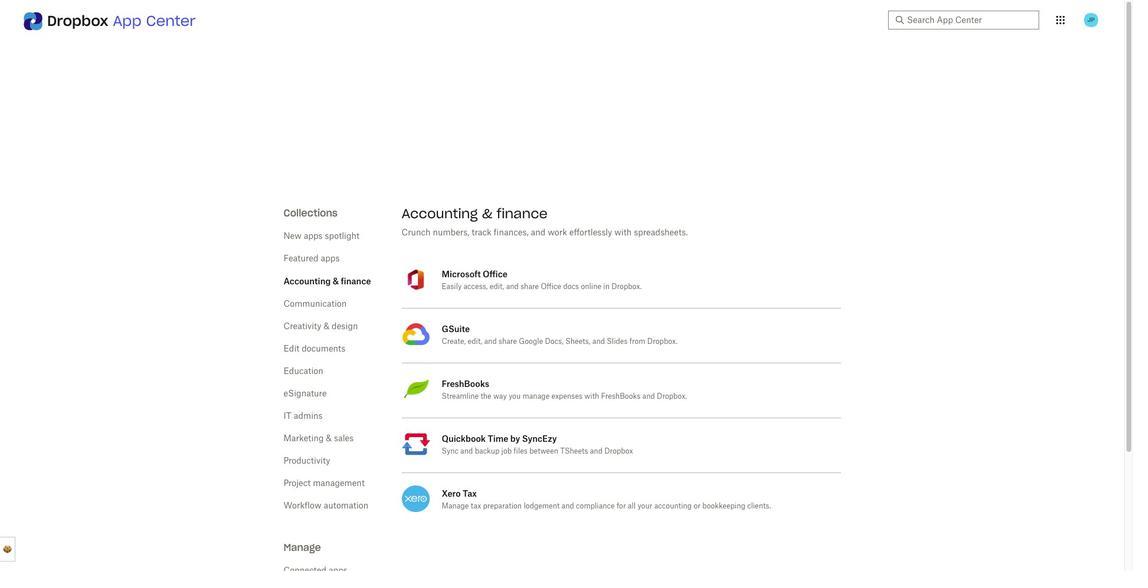 Task type: describe. For each thing, give the bounding box(es) containing it.
project management
[[284, 480, 365, 488]]

with for crunch
[[615, 229, 632, 237]]

project management link
[[284, 480, 365, 488]]

featured apps
[[284, 255, 340, 263]]

slides
[[607, 338, 628, 345]]

automation
[[324, 503, 369, 511]]

0 vertical spatial finance
[[497, 206, 548, 222]]

edit, inside microsoft office easily access, edit, and share office docs online in dropbox.
[[490, 283, 505, 291]]

esignature
[[284, 390, 327, 399]]

the
[[481, 393, 492, 400]]

you
[[509, 393, 521, 400]]

freshbooks streamline the way you manage expenses with freshbooks and dropbox.
[[442, 379, 688, 400]]

and right create,
[[485, 338, 497, 345]]

creativity
[[284, 323, 322, 331]]

jp button
[[1083, 11, 1101, 30]]

accounting
[[655, 503, 692, 510]]

and inside xero tax manage tax preparation lodgement and compliance for all your accounting or bookkeeping clients.
[[562, 503, 575, 510]]

management
[[313, 480, 365, 488]]

and inside freshbooks streamline the way you manage expenses with freshbooks and dropbox.
[[643, 393, 655, 400]]

in
[[604, 283, 610, 291]]

esignature link
[[284, 390, 327, 399]]

center
[[146, 12, 196, 30]]

1 vertical spatial accounting & finance
[[284, 276, 371, 286]]

or
[[694, 503, 701, 510]]

microsoft office easily access, edit, and share office docs online in dropbox.
[[442, 269, 642, 291]]

for
[[617, 503, 626, 510]]

admins
[[294, 413, 323, 421]]

easily
[[442, 283, 462, 291]]

productivity link
[[284, 458, 330, 466]]

1 horizontal spatial accounting & finance
[[402, 206, 548, 222]]

project
[[284, 480, 311, 488]]

preparation
[[483, 503, 522, 510]]

tsheets
[[561, 448, 588, 455]]

tax
[[463, 489, 477, 499]]

compliance
[[576, 503, 615, 510]]

apps for new
[[304, 233, 323, 241]]

& for creativity & design link
[[324, 323, 330, 331]]

numbers,
[[433, 229, 470, 237]]

education
[[284, 368, 324, 376]]

and right tsheets
[[590, 448, 603, 455]]

xero tax manage tax preparation lodgement and compliance for all your accounting or bookkeeping clients.
[[442, 489, 772, 510]]

dropbox. for gsuite
[[648, 338, 678, 345]]

time
[[488, 434, 509, 444]]

productivity
[[284, 458, 330, 466]]

between
[[530, 448, 559, 455]]

jp
[[1088, 16, 1096, 24]]

creativity & design
[[284, 323, 358, 331]]

google
[[519, 338, 543, 345]]

by
[[511, 434, 520, 444]]

crunch numbers, track finances, and work effortlessly with spreadsheets.
[[402, 229, 688, 237]]

0 vertical spatial accounting
[[402, 206, 478, 222]]

share inside gsuite create, edit, and share google docs, sheets, and slides from dropbox.
[[499, 338, 517, 345]]

spreadsheets.
[[634, 229, 688, 237]]

clients.
[[748, 503, 772, 510]]

featured
[[284, 255, 319, 263]]

1 vertical spatial accounting
[[284, 276, 331, 286]]

spotlight
[[325, 233, 360, 241]]

lodgement
[[524, 503, 560, 510]]

& for accounting & finance link
[[333, 276, 339, 286]]

collections
[[284, 207, 338, 219]]

& up track
[[482, 206, 493, 222]]

accounting & finance link
[[284, 276, 371, 286]]

new
[[284, 233, 302, 241]]

workflow automation link
[[284, 503, 369, 511]]

dropbox. for microsoft office
[[612, 283, 642, 291]]

and inside microsoft office easily access, edit, and share office docs online in dropbox.
[[507, 283, 519, 291]]

Search App Center text field
[[908, 14, 1033, 27]]

education link
[[284, 368, 324, 376]]

streamline
[[442, 393, 479, 400]]

bookkeeping
[[703, 503, 746, 510]]

it admins
[[284, 413, 323, 421]]

microsoft
[[442, 269, 481, 279]]

new apps spotlight
[[284, 233, 360, 241]]

files
[[514, 448, 528, 455]]

edit documents link
[[284, 345, 346, 354]]

share inside microsoft office easily access, edit, and share office docs online in dropbox.
[[521, 283, 539, 291]]

1 horizontal spatial freshbooks
[[602, 393, 641, 400]]



Task type: vqa. For each thing, say whether or not it's contained in the screenshot.
the bottom "are"
no



Task type: locate. For each thing, give the bounding box(es) containing it.
& left design
[[324, 323, 330, 331]]

0 vertical spatial with
[[615, 229, 632, 237]]

app
[[113, 12, 142, 30]]

&
[[482, 206, 493, 222], [333, 276, 339, 286], [324, 323, 330, 331], [326, 435, 332, 444]]

0 vertical spatial office
[[483, 269, 508, 279]]

quickbook
[[442, 434, 486, 444]]

it admins link
[[284, 413, 323, 421]]

freshbooks right expenses
[[602, 393, 641, 400]]

gsuite
[[442, 324, 470, 334]]

docs,
[[545, 338, 564, 345]]

new apps spotlight link
[[284, 233, 360, 241]]

& left sales at the bottom
[[326, 435, 332, 444]]

gsuite create, edit, and share google docs, sheets, and slides from dropbox.
[[442, 324, 678, 345]]

track
[[472, 229, 492, 237]]

edit, inside gsuite create, edit, and share google docs, sheets, and slides from dropbox.
[[468, 338, 483, 345]]

with inside freshbooks streamline the way you manage expenses with freshbooks and dropbox.
[[585, 393, 600, 400]]

office
[[483, 269, 508, 279], [541, 283, 562, 291]]

finance down spotlight
[[341, 276, 371, 286]]

sync
[[442, 448, 459, 455]]

sales
[[334, 435, 354, 444]]

0 horizontal spatial finance
[[341, 276, 371, 286]]

1 vertical spatial with
[[585, 393, 600, 400]]

& for the marketing & sales 'link'
[[326, 435, 332, 444]]

manage down xero
[[442, 503, 469, 510]]

xero
[[442, 489, 461, 499]]

online
[[581, 283, 602, 291]]

1 horizontal spatial edit,
[[490, 283, 505, 291]]

marketing
[[284, 435, 324, 444]]

dropbox. inside microsoft office easily access, edit, and share office docs online in dropbox.
[[612, 283, 642, 291]]

accounting up numbers,
[[402, 206, 478, 222]]

0 horizontal spatial accounting & finance
[[284, 276, 371, 286]]

0 vertical spatial apps
[[304, 233, 323, 241]]

0 vertical spatial freshbooks
[[442, 379, 490, 389]]

1 vertical spatial share
[[499, 338, 517, 345]]

with right expenses
[[585, 393, 600, 400]]

and right the lodgement
[[562, 503, 575, 510]]

creativity & design link
[[284, 323, 358, 331]]

1 horizontal spatial share
[[521, 283, 539, 291]]

1 horizontal spatial manage
[[442, 503, 469, 510]]

workflow
[[284, 503, 322, 511]]

0 horizontal spatial freshbooks
[[442, 379, 490, 389]]

& up communication link
[[333, 276, 339, 286]]

way
[[494, 393, 507, 400]]

dropbox app center
[[47, 12, 196, 30]]

and down quickbook
[[461, 448, 473, 455]]

work
[[548, 229, 568, 237]]

and right access,
[[507, 283, 519, 291]]

backup
[[475, 448, 500, 455]]

docs
[[564, 283, 579, 291]]

office up access,
[[483, 269, 508, 279]]

office left docs
[[541, 283, 562, 291]]

1 vertical spatial dropbox.
[[648, 338, 678, 345]]

finance up finances,
[[497, 206, 548, 222]]

apps
[[304, 233, 323, 241], [321, 255, 340, 263]]

workflow automation
[[284, 503, 369, 511]]

1 vertical spatial dropbox
[[605, 448, 633, 455]]

1 vertical spatial edit,
[[468, 338, 483, 345]]

accounting
[[402, 206, 478, 222], [284, 276, 331, 286]]

0 horizontal spatial share
[[499, 338, 517, 345]]

tax
[[471, 503, 481, 510]]

edit, right access,
[[490, 283, 505, 291]]

share left "google"
[[499, 338, 517, 345]]

0 horizontal spatial dropbox
[[47, 12, 109, 30]]

and
[[531, 229, 546, 237], [507, 283, 519, 291], [485, 338, 497, 345], [593, 338, 605, 345], [643, 393, 655, 400], [461, 448, 473, 455], [590, 448, 603, 455], [562, 503, 575, 510]]

finances,
[[494, 229, 529, 237]]

edit
[[284, 345, 300, 354]]

it
[[284, 413, 292, 421]]

apps right new
[[304, 233, 323, 241]]

0 horizontal spatial office
[[483, 269, 508, 279]]

edit, right create,
[[468, 338, 483, 345]]

0 horizontal spatial accounting
[[284, 276, 331, 286]]

from
[[630, 338, 646, 345]]

expenses
[[552, 393, 583, 400]]

dropbox inside quickbook time by syncezy sync and backup job files between tsheets and dropbox
[[605, 448, 633, 455]]

effortlessly
[[570, 229, 613, 237]]

0 vertical spatial share
[[521, 283, 539, 291]]

design
[[332, 323, 358, 331]]

share
[[521, 283, 539, 291], [499, 338, 517, 345]]

1 horizontal spatial office
[[541, 283, 562, 291]]

1 horizontal spatial finance
[[497, 206, 548, 222]]

quickbook time by syncezy sync and backup job files between tsheets and dropbox
[[442, 434, 633, 455]]

and left slides
[[593, 338, 605, 345]]

1 vertical spatial apps
[[321, 255, 340, 263]]

0 vertical spatial edit,
[[490, 283, 505, 291]]

accounting & finance up track
[[402, 206, 548, 222]]

1 vertical spatial office
[[541, 283, 562, 291]]

2 vertical spatial dropbox.
[[657, 393, 688, 400]]

manage inside xero tax manage tax preparation lodgement and compliance for all your accounting or bookkeeping clients.
[[442, 503, 469, 510]]

dropbox. inside freshbooks streamline the way you manage expenses with freshbooks and dropbox.
[[657, 393, 688, 400]]

accounting & finance
[[402, 206, 548, 222], [284, 276, 371, 286]]

0 vertical spatial dropbox
[[47, 12, 109, 30]]

documents
[[302, 345, 346, 354]]

edit documents
[[284, 345, 346, 354]]

0 vertical spatial accounting & finance
[[402, 206, 548, 222]]

0 horizontal spatial edit,
[[468, 338, 483, 345]]

edit,
[[490, 283, 505, 291], [468, 338, 483, 345]]

0 horizontal spatial with
[[585, 393, 600, 400]]

dropbox
[[47, 12, 109, 30], [605, 448, 633, 455]]

0 vertical spatial dropbox.
[[612, 283, 642, 291]]

manage
[[523, 393, 550, 400]]

and left work
[[531, 229, 546, 237]]

communication
[[284, 301, 347, 309]]

your
[[638, 503, 653, 510]]

1 vertical spatial finance
[[341, 276, 371, 286]]

1 horizontal spatial with
[[615, 229, 632, 237]]

all
[[628, 503, 636, 510]]

1 vertical spatial manage
[[284, 542, 321, 554]]

accounting down featured apps
[[284, 276, 331, 286]]

with right effortlessly
[[615, 229, 632, 237]]

crunch
[[402, 229, 431, 237]]

apps up accounting & finance link
[[321, 255, 340, 263]]

access,
[[464, 283, 488, 291]]

job
[[502, 448, 512, 455]]

dropbox. inside gsuite create, edit, and share google docs, sheets, and slides from dropbox.
[[648, 338, 678, 345]]

and down the 'from'
[[643, 393, 655, 400]]

finance
[[497, 206, 548, 222], [341, 276, 371, 286]]

1 horizontal spatial accounting
[[402, 206, 478, 222]]

0 vertical spatial manage
[[442, 503, 469, 510]]

dropbox right tsheets
[[605, 448, 633, 455]]

apps for featured
[[321, 255, 340, 263]]

share left docs
[[521, 283, 539, 291]]

create,
[[442, 338, 466, 345]]

0 horizontal spatial manage
[[284, 542, 321, 554]]

with for freshbooks
[[585, 393, 600, 400]]

communication link
[[284, 301, 347, 309]]

syncezy
[[522, 434, 557, 444]]

sheets,
[[566, 338, 591, 345]]

accounting & finance up communication link
[[284, 276, 371, 286]]

freshbooks up streamline
[[442, 379, 490, 389]]

dropbox.
[[612, 283, 642, 291], [648, 338, 678, 345], [657, 393, 688, 400]]

manage down workflow on the bottom of the page
[[284, 542, 321, 554]]

with
[[615, 229, 632, 237], [585, 393, 600, 400]]

1 vertical spatial freshbooks
[[602, 393, 641, 400]]

marketing & sales link
[[284, 435, 354, 444]]

1 horizontal spatial dropbox
[[605, 448, 633, 455]]

dropbox left app at the left top of the page
[[47, 12, 109, 30]]

marketing & sales
[[284, 435, 354, 444]]



